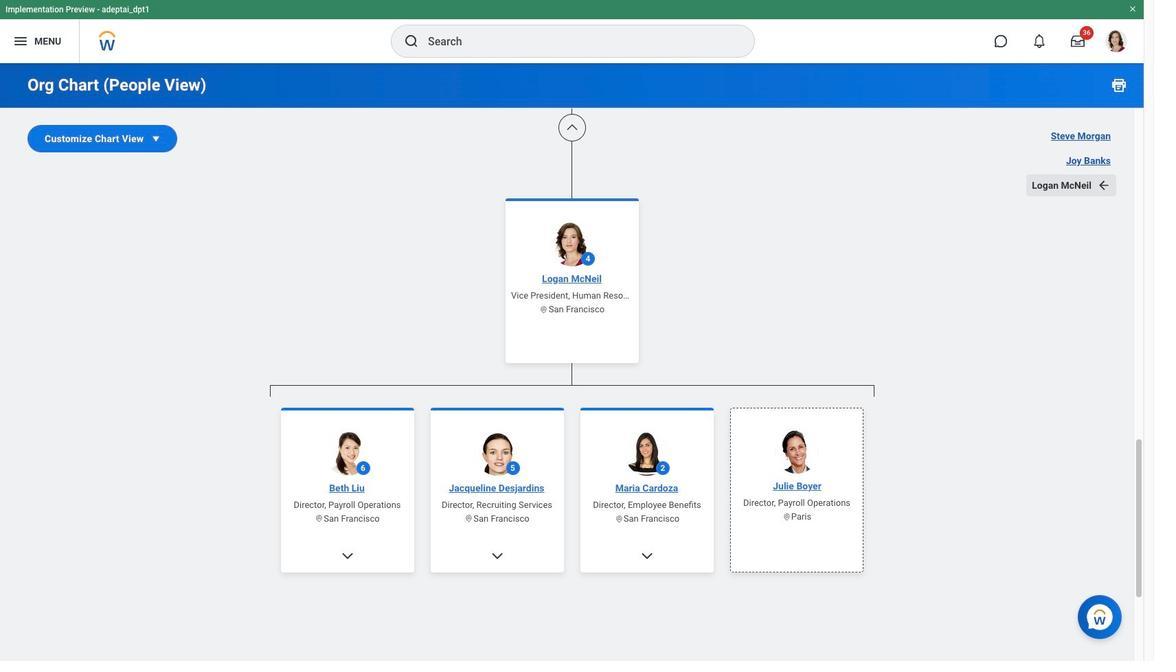 Task type: describe. For each thing, give the bounding box(es) containing it.
chevron up image
[[565, 121, 579, 135]]

1 chevron down image from the left
[[341, 550, 354, 563]]

2 chevron down image from the left
[[490, 550, 504, 563]]

search image
[[404, 33, 420, 49]]

close environment banner image
[[1129, 5, 1138, 13]]



Task type: vqa. For each thing, say whether or not it's contained in the screenshot.
chevron down image
yes



Task type: locate. For each thing, give the bounding box(es) containing it.
1 horizontal spatial location image
[[782, 513, 791, 522]]

1 horizontal spatial location image
[[465, 515, 474, 524]]

banner
[[0, 0, 1145, 63]]

location image for second chevron down image from the right
[[465, 515, 474, 524]]

profile logan mcneil image
[[1106, 30, 1128, 55]]

3 chevron down image from the left
[[640, 550, 654, 563]]

0 horizontal spatial location image
[[315, 515, 324, 524]]

notifications large image
[[1033, 34, 1047, 48]]

location image
[[540, 305, 549, 314], [315, 515, 324, 524], [465, 515, 474, 524]]

logan mcneil, logan mcneil, 4 direct reports element
[[270, 397, 875, 662]]

location image
[[782, 513, 791, 522], [615, 515, 624, 524]]

location image for 3rd chevron down image from the right
[[315, 515, 324, 524]]

chevron down image
[[341, 550, 354, 563], [490, 550, 504, 563], [640, 550, 654, 563]]

print org chart image
[[1112, 77, 1128, 93]]

main content
[[0, 0, 1145, 662]]

caret down image
[[149, 132, 163, 146]]

2 horizontal spatial chevron down image
[[640, 550, 654, 563]]

arrow left image
[[1098, 179, 1112, 192]]

Search Workday  search field
[[428, 26, 727, 56]]

inbox large image
[[1072, 34, 1085, 48]]

1 horizontal spatial chevron down image
[[490, 550, 504, 563]]

2 horizontal spatial location image
[[540, 305, 549, 314]]

0 horizontal spatial location image
[[615, 515, 624, 524]]

justify image
[[12, 33, 29, 49]]

0 horizontal spatial chevron down image
[[341, 550, 354, 563]]



